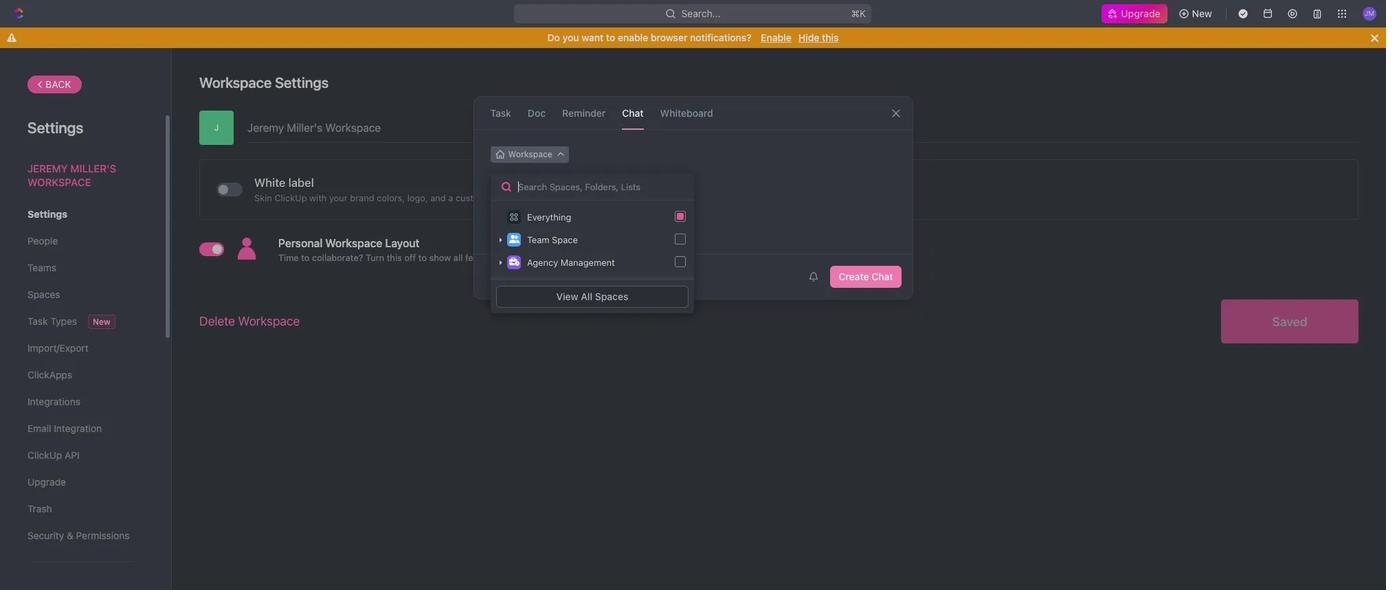 Task type: locate. For each thing, give the bounding box(es) containing it.
workspace up collaborate?
[[326, 237, 383, 250]]

spaces
[[28, 289, 60, 301], [595, 291, 629, 303]]

upgrade link down clickup api link
[[28, 471, 137, 494]]

do you want to enable browser notifications? enable hide this
[[548, 32, 839, 43]]

1 vertical spatial upgrade link
[[28, 471, 137, 494]]

1 vertical spatial settings
[[28, 119, 83, 137]]

enable
[[761, 32, 792, 43]]

dialog
[[473, 96, 914, 300]]

workspace right delete
[[238, 314, 300, 329]]

1 horizontal spatial new
[[1193, 8, 1213, 19]]

0 horizontal spatial this
[[387, 252, 402, 263]]

new inside button
[[1193, 8, 1213, 19]]

layout
[[385, 237, 420, 250]]

brand
[[350, 192, 375, 203]]

0 horizontal spatial upgrade
[[28, 477, 66, 488]]

0 vertical spatial task
[[491, 107, 512, 119]]

do
[[548, 32, 560, 43]]

to
[[606, 32, 616, 43], [301, 252, 310, 263], [419, 252, 427, 263]]

workspace up j
[[199, 74, 272, 91]]

to right want
[[606, 32, 616, 43]]

search...
[[682, 8, 721, 19]]

0 vertical spatial new
[[1193, 8, 1213, 19]]

workspace inside jeremy miller's workspace
[[28, 176, 91, 188]]

view all spaces button
[[496, 286, 689, 308]]

show
[[429, 252, 451, 263]]

turn
[[366, 252, 385, 263]]

spaces inside settings element
[[28, 289, 60, 301]]

create
[[839, 271, 870, 283]]

j
[[214, 122, 219, 133]]

settings element
[[0, 48, 172, 591]]

0 vertical spatial this
[[822, 32, 839, 43]]

1 vertical spatial this
[[387, 252, 402, 263]]

task inside settings element
[[28, 316, 48, 327]]

chat right create
[[872, 271, 894, 283]]

upgrade link left new button on the top right of the page
[[1103, 4, 1168, 23]]

task left doc
[[491, 107, 512, 119]]

0 vertical spatial upgrade
[[1122, 8, 1161, 19]]

chat
[[623, 107, 644, 119], [872, 271, 894, 283]]

1 vertical spatial new
[[93, 317, 110, 327]]

chat inside create chat button
[[872, 271, 894, 283]]

1 vertical spatial task
[[28, 316, 48, 327]]

teams link
[[28, 256, 137, 280]]

workspace inside personal workspace layout time to collaborate? turn this off to show all features designed for team productivity.
[[326, 237, 383, 250]]

spaces right all
[[595, 291, 629, 303]]

task button
[[491, 97, 512, 129]]

0 vertical spatial clickup
[[275, 192, 307, 203]]

hide
[[799, 32, 820, 43]]

delete workspace
[[199, 314, 300, 329]]

clickapps link
[[28, 364, 137, 387]]

off
[[405, 252, 416, 263]]

this right hide
[[822, 32, 839, 43]]

&
[[67, 530, 73, 542]]

jeremy miller's workspace
[[28, 162, 116, 188]]

jeremy
[[28, 162, 68, 175]]

⌘k
[[852, 8, 867, 19]]

task
[[491, 107, 512, 119], [28, 316, 48, 327]]

people
[[28, 235, 58, 247]]

want
[[582, 32, 604, 43]]

custom
[[456, 192, 487, 203]]

url.
[[489, 192, 509, 203]]

0 vertical spatial upgrade link
[[1103, 4, 1168, 23]]

1 vertical spatial upgrade
[[28, 477, 66, 488]]

upgrade down clickup api
[[28, 477, 66, 488]]

clickup left the api
[[28, 450, 62, 461]]

1 horizontal spatial chat
[[872, 271, 894, 283]]

this left off
[[387, 252, 402, 263]]

doc
[[528, 107, 546, 119]]

upgrade left new button on the top right of the page
[[1122, 8, 1161, 19]]

doc button
[[528, 97, 546, 129]]

chat button
[[623, 97, 644, 129]]

clickup down label
[[275, 192, 307, 203]]

1 horizontal spatial task
[[491, 107, 512, 119]]

1 horizontal spatial spaces
[[595, 291, 629, 303]]

workspace down doc button
[[509, 149, 553, 160]]

workspace
[[199, 74, 272, 91], [509, 149, 553, 160], [28, 176, 91, 188], [326, 237, 383, 250], [238, 314, 300, 329]]

settings
[[275, 74, 329, 91], [28, 119, 83, 137], [28, 208, 67, 220]]

this
[[822, 32, 839, 43], [387, 252, 402, 263]]

0 horizontal spatial upgrade link
[[28, 471, 137, 494]]

0 horizontal spatial spaces
[[28, 289, 60, 301]]

you
[[563, 32, 579, 43]]

workspace inside button
[[238, 314, 300, 329]]

to down personal
[[301, 252, 310, 263]]

0 horizontal spatial task
[[28, 316, 48, 327]]

reminder button
[[563, 97, 606, 129]]

notifications?
[[691, 32, 752, 43]]

1 horizontal spatial upgrade
[[1122, 8, 1161, 19]]

clickup api link
[[28, 444, 137, 468]]

agency management
[[527, 257, 615, 268]]

your
[[329, 192, 348, 203]]

import/export link
[[28, 337, 137, 360]]

email
[[28, 423, 51, 435]]

teams
[[28, 262, 56, 274]]

private
[[515, 271, 546, 283]]

chat right reminder
[[623, 107, 644, 119]]

1 vertical spatial chat
[[872, 271, 894, 283]]

delete
[[199, 314, 235, 329]]

task left types
[[28, 316, 48, 327]]

upgrade link
[[1103, 4, 1168, 23], [28, 471, 137, 494]]

0 horizontal spatial chat
[[623, 107, 644, 119]]

spaces link
[[28, 283, 137, 307]]

collaborate?
[[312, 252, 363, 263]]

whiteboard
[[661, 107, 714, 119]]

new inside settings element
[[93, 317, 110, 327]]

clickup
[[275, 192, 307, 203], [28, 450, 62, 461]]

1 horizontal spatial clickup
[[275, 192, 307, 203]]

0 horizontal spatial clickup
[[28, 450, 62, 461]]

workspace down jeremy
[[28, 176, 91, 188]]

clickapps
[[28, 369, 72, 381]]

to right off
[[419, 252, 427, 263]]

Team Na﻿me text field
[[248, 111, 1359, 142]]

task types
[[28, 316, 77, 327]]

api
[[65, 450, 80, 461]]

reminder
[[563, 107, 606, 119]]

spaces down teams
[[28, 289, 60, 301]]

1 horizontal spatial upgrade link
[[1103, 4, 1168, 23]]

workspace button
[[491, 146, 569, 163]]

0 horizontal spatial new
[[93, 317, 110, 327]]

saved
[[1273, 315, 1308, 329]]

1 vertical spatial clickup
[[28, 450, 62, 461]]

2 horizontal spatial to
[[606, 32, 616, 43]]



Task type: describe. For each thing, give the bounding box(es) containing it.
settings link
[[28, 203, 137, 226]]

team space
[[527, 234, 578, 245]]

back
[[45, 78, 71, 90]]

features
[[465, 252, 500, 263]]

logo,
[[408, 192, 428, 203]]

people link
[[28, 230, 137, 253]]

white label skin clickup with your brand colors, logo, and a custom url.
[[254, 176, 509, 203]]

team
[[557, 252, 578, 263]]

with
[[310, 192, 327, 203]]

spaces inside button
[[595, 291, 629, 303]]

permissions
[[76, 530, 130, 542]]

create chat
[[839, 271, 894, 283]]

email integration
[[28, 423, 102, 435]]

all
[[454, 252, 463, 263]]

workspace inside button
[[509, 149, 553, 160]]

whiteboard button
[[661, 97, 714, 129]]

1 horizontal spatial to
[[419, 252, 427, 263]]

workspace button
[[491, 146, 569, 163]]

label
[[289, 176, 314, 189]]

clickup api
[[28, 450, 80, 461]]

time
[[278, 252, 299, 263]]

personal
[[278, 237, 323, 250]]

space
[[552, 234, 578, 245]]

back link
[[28, 76, 82, 94]]

security & permissions link
[[28, 525, 137, 548]]

create chat button
[[831, 266, 902, 288]]

delete workspace button
[[199, 307, 300, 337]]

management
[[561, 257, 615, 268]]

user group image
[[509, 235, 520, 244]]

workspace settings
[[199, 74, 329, 91]]

upgrade inside settings element
[[28, 477, 66, 488]]

colors,
[[377, 192, 405, 203]]

enable
[[618, 32, 649, 43]]

all
[[581, 291, 593, 303]]

this inside personal workspace layout time to collaborate? turn this off to show all features designed for team productivity.
[[387, 252, 402, 263]]

skin
[[254, 192, 272, 203]]

0 vertical spatial settings
[[275, 74, 329, 91]]

task for task types
[[28, 316, 48, 327]]

0 horizontal spatial to
[[301, 252, 310, 263]]

1 horizontal spatial this
[[822, 32, 839, 43]]

trash
[[28, 503, 52, 515]]

productivity.
[[580, 252, 632, 263]]

for
[[543, 252, 554, 263]]

Search Spaces, Folders, Lists text field
[[491, 173, 695, 201]]

integrations
[[28, 396, 80, 408]]

clickup inside settings element
[[28, 450, 62, 461]]

and
[[431, 192, 446, 203]]

agency
[[527, 257, 559, 268]]

types
[[50, 316, 77, 327]]

team
[[527, 234, 550, 245]]

white
[[254, 176, 286, 189]]

a
[[449, 192, 453, 203]]

browser
[[651, 32, 688, 43]]

dialog containing task
[[473, 96, 914, 300]]

view
[[557, 291, 579, 303]]

miller's
[[70, 162, 116, 175]]

clickup inside white label skin clickup with your brand colors, logo, and a custom url.
[[275, 192, 307, 203]]

2 vertical spatial settings
[[28, 208, 67, 220]]

Name this Chat... field
[[474, 171, 913, 188]]

import/export
[[28, 342, 88, 354]]

task for task
[[491, 107, 512, 119]]

0 vertical spatial chat
[[623, 107, 644, 119]]

integrations link
[[28, 391, 137, 414]]

designed
[[502, 252, 540, 263]]

trash link
[[28, 498, 137, 521]]

email integration link
[[28, 417, 137, 441]]

view all spaces
[[557, 291, 629, 303]]

security
[[28, 530, 64, 542]]

everything
[[527, 212, 572, 223]]

business time image
[[509, 258, 520, 266]]

integration
[[54, 423, 102, 435]]

security & permissions
[[28, 530, 130, 542]]

saved button
[[1222, 300, 1359, 344]]

new button
[[1174, 3, 1221, 25]]

personal workspace layout time to collaborate? turn this off to show all features designed for team productivity.
[[278, 237, 632, 263]]



Task type: vqa. For each thing, say whether or not it's contained in the screenshot.
the middle Add
no



